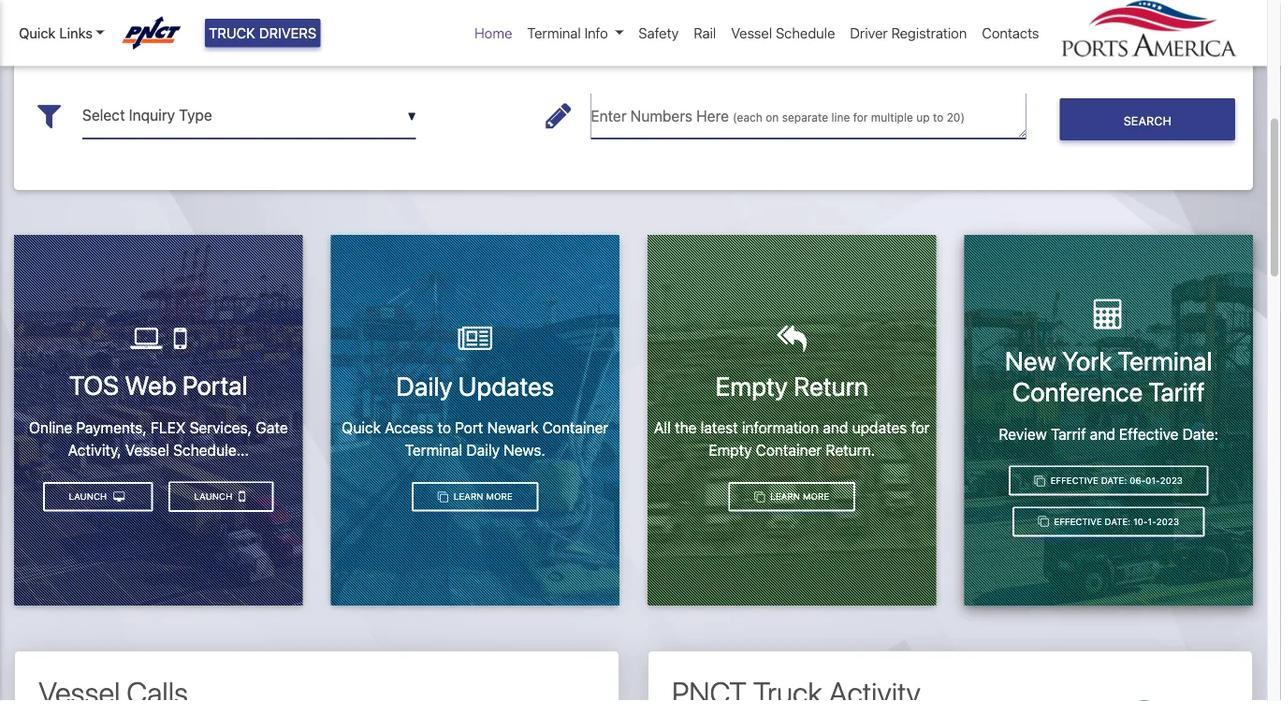 Task type: locate. For each thing, give the bounding box(es) containing it.
empty down latest
[[709, 441, 752, 459]]

to left port
[[438, 419, 451, 437]]

terminal
[[527, 25, 581, 41], [1118, 345, 1213, 376], [405, 441, 463, 459]]

1 more from the left
[[486, 491, 513, 502]]

search button
[[1060, 99, 1236, 141]]

effective date: 10-1-2023
[[1052, 516, 1180, 527]]

for
[[853, 111, 868, 124], [911, 419, 930, 437]]

learn
[[454, 491, 484, 502], [771, 491, 800, 502]]

1 horizontal spatial learn more
[[768, 491, 830, 502]]

quick left access at the left of page
[[342, 419, 381, 437]]

1 horizontal spatial clone image
[[755, 491, 765, 502]]

clone image
[[438, 491, 448, 502], [755, 491, 765, 502], [1039, 516, 1049, 527]]

launch
[[194, 491, 235, 502], [69, 491, 110, 502]]

1 learn from the left
[[454, 491, 484, 502]]

learn more down quick access to port newark container terminal daily news.
[[451, 491, 513, 502]]

updates
[[458, 370, 554, 401]]

1 horizontal spatial daily
[[467, 441, 500, 459]]

daily
[[396, 370, 453, 401], [467, 441, 500, 459]]

1 horizontal spatial container
[[756, 441, 822, 459]]

quick left links
[[19, 25, 56, 41]]

0 horizontal spatial more
[[486, 491, 513, 502]]

2023
[[1161, 475, 1183, 486], [1157, 516, 1180, 527]]

clone image down all the latest information and updates for empty container return. on the right of page
[[755, 491, 765, 502]]

0 vertical spatial to
[[933, 111, 944, 124]]

1 vertical spatial container
[[756, 441, 822, 459]]

quick for quick links
[[19, 25, 56, 41]]

1 horizontal spatial for
[[911, 419, 930, 437]]

0 vertical spatial daily
[[396, 370, 453, 401]]

desktop image
[[113, 491, 125, 502]]

06-
[[1130, 475, 1146, 486]]

truck drivers
[[209, 25, 317, 41]]

1 vertical spatial daily
[[467, 441, 500, 459]]

1 horizontal spatial learn more link
[[729, 482, 855, 512]]

launch link down schedule...
[[168, 482, 274, 512]]

0 vertical spatial terminal
[[527, 25, 581, 41]]

1 horizontal spatial vessel
[[731, 25, 773, 41]]

2 horizontal spatial quick
[[558, 1, 622, 31]]

0 horizontal spatial learn
[[454, 491, 484, 502]]

date: down the "tariff"
[[1183, 425, 1219, 443]]

vessel schedule
[[731, 25, 835, 41]]

clone image inside effective date: 10-1-2023 link
[[1039, 516, 1049, 527]]

learn down quick access to port newark container terminal daily news.
[[454, 491, 484, 502]]

effective right clone icon
[[1051, 475, 1099, 486]]

tos
[[69, 370, 119, 401]]

2 vertical spatial terminal
[[405, 441, 463, 459]]

empty up the information
[[716, 370, 788, 401]]

vessel down the flex
[[125, 441, 169, 459]]

truck drivers link
[[205, 19, 320, 47]]

2023 for 1-
[[1157, 516, 1180, 527]]

2023 right '10-'
[[1157, 516, 1180, 527]]

2 learn from the left
[[771, 491, 800, 502]]

conference
[[1013, 376, 1143, 407]]

1 horizontal spatial to
[[933, 111, 944, 124]]

terminal info
[[527, 25, 608, 41]]

truck
[[209, 25, 255, 41]]

terminal up the "tariff"
[[1118, 345, 1213, 376]]

gate
[[256, 419, 288, 436]]

date: left 06-
[[1101, 475, 1127, 486]]

for inside enter numbers here (each on separate line for multiple up to 20)
[[853, 111, 868, 124]]

rail link
[[686, 15, 724, 51]]

learn more link down quick access to port newark container terminal daily news.
[[412, 482, 539, 512]]

date: for 01-
[[1101, 475, 1127, 486]]

1 horizontal spatial terminal
[[527, 25, 581, 41]]

lookup
[[628, 1, 710, 31]]

None text field
[[82, 93, 416, 139]]

safety
[[639, 25, 679, 41]]

information
[[742, 419, 819, 437]]

review
[[999, 425, 1047, 443]]

quick inside quick access to port newark container terminal daily news.
[[342, 419, 381, 437]]

0 vertical spatial 2023
[[1161, 475, 1183, 486]]

container inside all the latest information and updates for empty container return.
[[756, 441, 822, 459]]

0 horizontal spatial learn more link
[[412, 482, 539, 512]]

date:
[[1183, 425, 1219, 443], [1101, 475, 1127, 486], [1105, 516, 1131, 527]]

0 horizontal spatial launch
[[69, 491, 110, 502]]

2 learn more link from the left
[[729, 482, 855, 512]]

1 vertical spatial terminal
[[1118, 345, 1213, 376]]

0 horizontal spatial launch link
[[43, 482, 153, 512]]

learn down all the latest information and updates for empty container return. on the right of page
[[771, 491, 800, 502]]

0 vertical spatial effective
[[1120, 425, 1179, 443]]

quick for quick access to port newark container terminal daily news.
[[342, 419, 381, 437]]

effective up '01-'
[[1120, 425, 1179, 443]]

1 vertical spatial effective
[[1051, 475, 1099, 486]]

0 vertical spatial for
[[853, 111, 868, 124]]

learn for updates
[[454, 491, 484, 502]]

0 horizontal spatial daily
[[396, 370, 453, 401]]

vessel
[[731, 25, 773, 41], [125, 441, 169, 459]]

terminal down access at the left of page
[[405, 441, 463, 459]]

1 learn more link from the left
[[412, 482, 539, 512]]

0 horizontal spatial to
[[438, 419, 451, 437]]

clone image down quick access to port newark container terminal daily news.
[[438, 491, 448, 502]]

learn more link
[[412, 482, 539, 512], [729, 482, 855, 512]]

0 vertical spatial container
[[543, 419, 609, 437]]

container up news.
[[543, 419, 609, 437]]

2023 right 06-
[[1161, 475, 1183, 486]]

daily up access at the left of page
[[396, 370, 453, 401]]

all
[[654, 419, 671, 437]]

more down news.
[[486, 491, 513, 502]]

0 horizontal spatial for
[[853, 111, 868, 124]]

launch left mobile 'image'
[[194, 491, 235, 502]]

effective for effective date: 06-01-2023
[[1051, 475, 1099, 486]]

to inside enter numbers here (each on separate line for multiple up to 20)
[[933, 111, 944, 124]]

0 horizontal spatial container
[[543, 419, 609, 437]]

quick left safety link
[[558, 1, 622, 31]]

clone image
[[1035, 475, 1045, 486]]

learn more for updates
[[451, 491, 513, 502]]

2 vertical spatial date:
[[1105, 516, 1131, 527]]

quick inside quick links link
[[19, 25, 56, 41]]

0 horizontal spatial terminal
[[405, 441, 463, 459]]

0 horizontal spatial clone image
[[438, 491, 448, 502]]

enter numbers here (each on separate line for multiple up to 20)
[[591, 107, 965, 125]]

search
[[1124, 113, 1172, 127]]

2 more from the left
[[803, 491, 830, 502]]

1 vertical spatial for
[[911, 419, 930, 437]]

1 horizontal spatial quick
[[342, 419, 381, 437]]

for right updates
[[911, 419, 930, 437]]

terminal inside the new york terminal conference tariff
[[1118, 345, 1213, 376]]

online payments, flex services, gate activity, vessel schedule...
[[29, 419, 288, 459]]

empty
[[716, 370, 788, 401], [709, 441, 752, 459]]

None text field
[[591, 93, 1027, 139]]

daily down port
[[467, 441, 500, 459]]

flex
[[151, 419, 186, 436]]

clone image for daily
[[438, 491, 448, 502]]

on
[[766, 111, 779, 124]]

to right up
[[933, 111, 944, 124]]

more down return.
[[803, 491, 830, 502]]

contacts
[[982, 25, 1040, 41]]

1 launch from the left
[[194, 491, 235, 502]]

more for updates
[[486, 491, 513, 502]]

learn more down all the latest information and updates for empty container return. on the right of page
[[768, 491, 830, 502]]

terminal inside quick access to port newark container terminal daily news.
[[405, 441, 463, 459]]

2 launch from the left
[[69, 491, 110, 502]]

to inside quick access to port newark container terminal daily news.
[[438, 419, 451, 437]]

info
[[585, 25, 608, 41]]

1 vertical spatial to
[[438, 419, 451, 437]]

quick
[[558, 1, 622, 31], [19, 25, 56, 41], [342, 419, 381, 437]]

launch link down activity,
[[43, 482, 153, 512]]

clone image down clone icon
[[1039, 516, 1049, 527]]

empty return
[[716, 370, 869, 401]]

effective date: 06-01-2023
[[1048, 475, 1183, 486]]

1 learn more from the left
[[451, 491, 513, 502]]

1 vertical spatial 2023
[[1157, 516, 1180, 527]]

learn for return
[[771, 491, 800, 502]]

multiple
[[871, 111, 914, 124]]

and up return.
[[823, 419, 848, 437]]

launch link
[[168, 482, 274, 512], [43, 482, 153, 512]]

launch for mobile 'image'
[[194, 491, 235, 502]]

0 horizontal spatial quick
[[19, 25, 56, 41]]

the
[[675, 419, 697, 437]]

1 vertical spatial empty
[[709, 441, 752, 459]]

0 horizontal spatial vessel
[[125, 441, 169, 459]]

vessel right rail link
[[731, 25, 773, 41]]

0 horizontal spatial learn more
[[451, 491, 513, 502]]

line
[[832, 111, 850, 124]]

to
[[933, 111, 944, 124], [438, 419, 451, 437]]

container down the information
[[756, 441, 822, 459]]

separate
[[782, 111, 829, 124]]

news.
[[504, 441, 546, 459]]

2 learn more from the left
[[768, 491, 830, 502]]

more
[[486, 491, 513, 502], [803, 491, 830, 502]]

1 vertical spatial date:
[[1101, 475, 1127, 486]]

10-
[[1134, 516, 1148, 527]]

for right line
[[853, 111, 868, 124]]

date: left '10-'
[[1105, 516, 1131, 527]]

launch for desktop image at the left
[[69, 491, 110, 502]]

driver registration
[[850, 25, 967, 41]]

terminal info link
[[520, 15, 631, 51]]

1 horizontal spatial launch
[[194, 491, 235, 502]]

learn more link down all the latest information and updates for empty container return. on the right of page
[[729, 482, 855, 512]]

2023 for 01-
[[1161, 475, 1183, 486]]

effective
[[1120, 425, 1179, 443], [1051, 475, 1099, 486], [1055, 516, 1103, 527]]

2 vertical spatial effective
[[1055, 516, 1103, 527]]

driver
[[850, 25, 888, 41]]

and inside all the latest information and updates for empty container return.
[[823, 419, 848, 437]]

2 horizontal spatial clone image
[[1039, 516, 1049, 527]]

container
[[543, 419, 609, 437], [756, 441, 822, 459]]

and
[[823, 419, 848, 437], [1090, 425, 1116, 443]]

1 horizontal spatial launch link
[[168, 482, 274, 512]]

1 horizontal spatial more
[[803, 491, 830, 502]]

daily updates
[[396, 370, 554, 401]]

1 horizontal spatial learn
[[771, 491, 800, 502]]

1 vertical spatial vessel
[[125, 441, 169, 459]]

and right "tarrif"
[[1090, 425, 1116, 443]]

schedule
[[776, 25, 835, 41]]

empty inside all the latest information and updates for empty container return.
[[709, 441, 752, 459]]

terminal left info on the left top
[[527, 25, 581, 41]]

20)
[[947, 111, 965, 124]]

2 horizontal spatial terminal
[[1118, 345, 1213, 376]]

launch left desktop image at the left
[[69, 491, 110, 502]]

learn more
[[451, 491, 513, 502], [768, 491, 830, 502]]

quick for quick lookup
[[558, 1, 622, 31]]

learn more link for updates
[[412, 482, 539, 512]]

0 vertical spatial date:
[[1183, 425, 1219, 443]]

0 horizontal spatial and
[[823, 419, 848, 437]]

effective down effective date: 06-01-2023 link
[[1055, 516, 1103, 527]]

return.
[[826, 441, 875, 459]]



Task type: describe. For each thing, give the bounding box(es) containing it.
rail
[[694, 25, 716, 41]]

tarrif
[[1051, 425, 1086, 443]]

date: for 1-
[[1105, 516, 1131, 527]]

▼
[[408, 110, 416, 123]]

driver registration link
[[843, 15, 975, 51]]

services,
[[190, 419, 252, 436]]

schedule...
[[173, 441, 249, 459]]

mobile image
[[239, 489, 245, 504]]

0 vertical spatial vessel
[[731, 25, 773, 41]]

registration
[[892, 25, 967, 41]]

daily inside quick access to port newark container terminal daily news.
[[467, 441, 500, 459]]

contacts link
[[975, 15, 1047, 51]]

payments,
[[76, 419, 147, 436]]

quick links link
[[19, 22, 105, 43]]

drivers
[[259, 25, 317, 41]]

container inside quick access to port newark container terminal daily news.
[[543, 419, 609, 437]]

tos web portal
[[69, 370, 248, 401]]

effective date: 06-01-2023 link
[[1009, 466, 1209, 496]]

clone image for empty
[[755, 491, 765, 502]]

portal
[[182, 370, 248, 401]]

access
[[385, 419, 434, 437]]

york
[[1063, 345, 1112, 376]]

new york terminal conference tariff
[[1005, 345, 1213, 407]]

1 horizontal spatial and
[[1090, 425, 1116, 443]]

1 launch link from the left
[[168, 482, 274, 512]]

01-
[[1146, 475, 1161, 486]]

updates
[[852, 419, 907, 437]]

vessel schedule link
[[724, 15, 843, 51]]

1-
[[1148, 516, 1157, 527]]

more for return
[[803, 491, 830, 502]]

enter
[[591, 107, 627, 125]]

2 launch link from the left
[[43, 482, 153, 512]]

0 vertical spatial empty
[[716, 370, 788, 401]]

return
[[794, 370, 869, 401]]

web
[[125, 370, 177, 401]]

tariff
[[1149, 376, 1206, 407]]

online
[[29, 419, 72, 436]]

all the latest information and updates for empty container return.
[[654, 419, 930, 459]]

quick links
[[19, 25, 93, 41]]

safety link
[[631, 15, 686, 51]]

review tarrif and effective date:
[[999, 425, 1219, 443]]

numbers
[[631, 107, 693, 125]]

activity,
[[68, 441, 121, 459]]

quick access to port newark container terminal daily news.
[[342, 419, 609, 459]]

learn more for return
[[768, 491, 830, 502]]

quick lookup
[[558, 1, 710, 31]]

here
[[697, 107, 729, 125]]

port
[[455, 419, 483, 437]]

links
[[59, 25, 93, 41]]

new
[[1005, 345, 1057, 376]]

up
[[917, 111, 930, 124]]

effective date: 10-1-2023 link
[[1013, 507, 1205, 537]]

newark
[[487, 419, 539, 437]]

(each
[[733, 111, 763, 124]]

vessel inside online payments, flex services, gate activity, vessel schedule...
[[125, 441, 169, 459]]

effective for effective date: 10-1-2023
[[1055, 516, 1103, 527]]

home
[[475, 25, 512, 41]]

for inside all the latest information and updates for empty container return.
[[911, 419, 930, 437]]

home link
[[467, 15, 520, 51]]

terminal inside 'link'
[[527, 25, 581, 41]]

latest
[[701, 419, 738, 437]]

learn more link for return
[[729, 482, 855, 512]]



Task type: vqa. For each thing, say whether or not it's contained in the screenshot.
the leftmost Launch
yes



